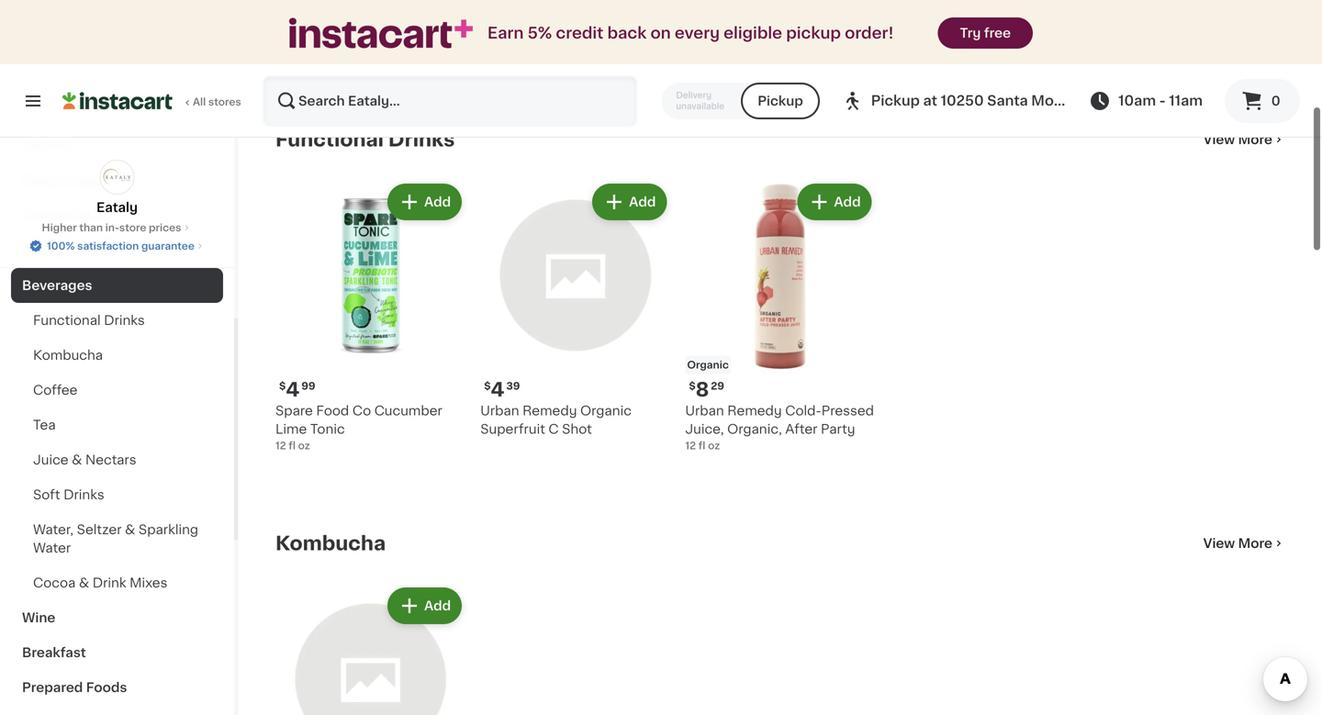 Task type: describe. For each thing, give the bounding box(es) containing it.
foods
[[86, 681, 127, 694]]

100% satisfaction guarantee
[[47, 241, 195, 251]]

monica
[[1031, 94, 1084, 107]]

$ 8 29
[[689, 380, 724, 399]]

instacart plus icon image
[[289, 18, 473, 48]]

5%
[[528, 25, 552, 41]]

pickup
[[786, 25, 841, 41]]

order!
[[845, 25, 894, 41]]

add button for urban remedy cold-pressed juice, organic, after party
[[799, 186, 870, 219]]

view more for functional drinks
[[1203, 133, 1273, 146]]

add button for urban remedy organic superfruit c shot
[[594, 186, 665, 219]]

water inside water, seltzer & sparkling water
[[33, 542, 71, 555]]

pasta
[[22, 209, 59, 222]]

stores
[[208, 97, 241, 107]]

try free
[[960, 27, 1011, 39]]

$ 4 39
[[484, 380, 520, 399]]

cold-
[[785, 404, 822, 417]]

29
[[711, 381, 724, 391]]

oz inside spare food co cucumber lime tonic 12 fl oz
[[298, 441, 310, 451]]

wine link
[[11, 600, 223, 635]]

co
[[352, 404, 371, 417]]

pickup for pickup
[[758, 95, 803, 107]]

10am - 11am link
[[1089, 90, 1203, 112]]

credit
[[556, 25, 604, 41]]

eataly
[[96, 201, 138, 214]]

& inside water, seltzer & sparkling water
[[125, 523, 135, 536]]

0
[[1271, 95, 1281, 107]]

juice & nectars link
[[11, 443, 223, 477]]

wine
[[22, 612, 55, 624]]

39
[[506, 381, 520, 391]]

santa
[[987, 94, 1028, 107]]

natural
[[275, 23, 322, 36]]

pasta & rice link
[[11, 198, 223, 233]]

beverages link
[[11, 268, 223, 303]]

earn 5% credit back on every eligible pickup order!
[[487, 25, 894, 41]]

juice
[[33, 454, 68, 466]]

item carousel region
[[275, 577, 1311, 715]]

pickup for pickup at 10250 santa monica blvd.
[[871, 94, 920, 107]]

0 vertical spatial eligible
[[724, 25, 782, 41]]

pantry link
[[11, 233, 223, 268]]

eataly link
[[96, 160, 138, 217]]

cocoa
[[33, 577, 76, 589]]

11am
[[1169, 94, 1203, 107]]

10250
[[941, 94, 984, 107]]

1 vertical spatial drinks
[[104, 314, 145, 327]]

see
[[312, 66, 337, 79]]

soft
[[33, 488, 60, 501]]

prepared foods
[[22, 681, 127, 694]]

see eligible items
[[312, 66, 429, 79]]

nectars
[[85, 454, 136, 466]]

urban remedy organic superfruit c shot
[[480, 404, 632, 436]]

spare
[[275, 404, 313, 417]]

spare food co cucumber lime tonic 12 fl oz
[[275, 404, 442, 451]]

dairy & eggs
[[22, 174, 108, 187]]

pickup button
[[741, 83, 820, 119]]

tonic
[[310, 423, 345, 436]]

organic,
[[727, 423, 782, 436]]

pantry
[[22, 244, 66, 257]]

& for drink
[[79, 577, 89, 589]]

99
[[301, 381, 315, 391]]

cocoa & drink mixes link
[[11, 566, 223, 600]]

8
[[696, 380, 709, 399]]

$ 4 99
[[279, 380, 315, 399]]

0 vertical spatial kombucha link
[[11, 338, 223, 373]]

mixes
[[130, 577, 168, 589]]

instacart logo image
[[62, 90, 173, 112]]

alcohol link
[[11, 129, 223, 163]]

Search field
[[264, 77, 636, 125]]

add for urban remedy organic superfruit c shot
[[629, 196, 656, 209]]

remedy for organic,
[[727, 404, 782, 417]]

organic inside urban remedy organic superfruit c shot
[[580, 404, 632, 417]]

san pellegrino sparkling natural mineral water 1 l
[[275, 5, 430, 51]]

urban remedy cold-pressed juice, organic, after party 12 fl oz
[[685, 404, 874, 451]]

coffee
[[33, 384, 78, 397]]

oz inside urban remedy cold-pressed juice, organic, after party 12 fl oz
[[708, 441, 720, 451]]

pressed
[[822, 404, 874, 417]]

guarantee
[[141, 241, 195, 251]]

food
[[316, 404, 349, 417]]

product group containing san pellegrino sparkling natural mineral water
[[275, 0, 466, 88]]

& for eggs
[[61, 174, 72, 187]]

prices
[[149, 223, 181, 233]]

after
[[785, 423, 818, 436]]

eggs
[[75, 174, 108, 187]]

prepared foods link
[[11, 670, 223, 705]]

every
[[675, 25, 720, 41]]

& for nectars
[[72, 454, 82, 466]]

add button inside item carousel region
[[389, 590, 460, 623]]

fl inside urban remedy cold-pressed juice, organic, after party 12 fl oz
[[699, 441, 706, 451]]

water inside san pellegrino sparkling natural mineral water 1 l
[[376, 23, 414, 36]]

higher than in-store prices link
[[42, 220, 192, 235]]

higher
[[42, 223, 77, 233]]

0 vertical spatial functional
[[275, 130, 384, 149]]

service type group
[[661, 83, 820, 119]]

soft drinks link
[[11, 477, 223, 512]]

pickup at 10250 santa monica blvd. button
[[842, 75, 1123, 127]]

pasta & rice
[[22, 209, 106, 222]]

0 horizontal spatial kombucha
[[33, 349, 103, 362]]

12 inside spare food co cucumber lime tonic 12 fl oz
[[275, 441, 286, 451]]

superfruit
[[480, 423, 545, 436]]

1 horizontal spatial kombucha link
[[275, 533, 386, 555]]

prepared
[[22, 681, 83, 694]]

san
[[275, 5, 300, 18]]

product group containing 8
[[685, 180, 876, 453]]

more for functional drinks
[[1238, 133, 1273, 146]]

1 vertical spatial functional
[[33, 314, 101, 327]]

in-
[[105, 223, 119, 233]]



Task type: locate. For each thing, give the bounding box(es) containing it.
4 left 99
[[286, 380, 300, 399]]

view for functional drinks
[[1203, 133, 1235, 146]]

1 fl from the left
[[289, 441, 296, 451]]

1 $ from the left
[[279, 381, 286, 391]]

add
[[424, 196, 451, 209], [629, 196, 656, 209], [834, 196, 861, 209], [424, 600, 451, 613]]

eligible right every
[[724, 25, 782, 41]]

1 view from the top
[[1203, 133, 1235, 146]]

functional drinks link down beverages
[[11, 303, 223, 338]]

functional down see
[[275, 130, 384, 149]]

water down water,
[[33, 542, 71, 555]]

dairy
[[22, 174, 58, 187]]

eataly logo image
[[100, 160, 135, 195]]

None search field
[[263, 75, 638, 127]]

all
[[193, 97, 206, 107]]

store
[[119, 223, 146, 233]]

functional drinks link down see eligible items
[[275, 129, 455, 151]]

water right mineral
[[376, 23, 414, 36]]

oz down lime on the left bottom of the page
[[298, 441, 310, 451]]

product group inside item carousel region
[[275, 584, 466, 715]]

view more link for functional drinks
[[1203, 131, 1285, 149]]

try
[[960, 27, 981, 39]]

0 horizontal spatial eligible
[[340, 66, 389, 79]]

functional drinks
[[275, 130, 455, 149], [33, 314, 145, 327]]

add inside item carousel region
[[424, 600, 451, 613]]

1 horizontal spatial 4
[[491, 380, 504, 399]]

10am
[[1118, 94, 1156, 107]]

1 vertical spatial view more
[[1203, 537, 1273, 550]]

0 vertical spatial sparkling
[[371, 5, 430, 18]]

lime
[[275, 423, 307, 436]]

tea link
[[11, 408, 223, 443]]

1 vertical spatial kombucha
[[275, 534, 386, 553]]

drinks down juice & nectars
[[63, 488, 104, 501]]

drink
[[92, 577, 126, 589]]

water,
[[33, 523, 74, 536]]

at
[[923, 94, 937, 107]]

drinks
[[388, 130, 455, 149], [104, 314, 145, 327], [63, 488, 104, 501]]

1 urban from the left
[[685, 404, 724, 417]]

view for kombucha
[[1203, 537, 1235, 550]]

0 horizontal spatial fl
[[289, 441, 296, 451]]

beverages
[[22, 279, 92, 292]]

1 horizontal spatial urban
[[685, 404, 724, 417]]

pickup
[[871, 94, 920, 107], [758, 95, 803, 107]]

0 horizontal spatial pickup
[[758, 95, 803, 107]]

12 down juice,
[[685, 441, 696, 451]]

1 vertical spatial organic
[[580, 404, 632, 417]]

pellegrino
[[303, 5, 367, 18]]

alcohol
[[22, 140, 72, 152]]

& left drink
[[79, 577, 89, 589]]

-
[[1159, 94, 1166, 107]]

pickup left at
[[871, 94, 920, 107]]

1 horizontal spatial organic
[[687, 360, 729, 370]]

2 remedy from the left
[[523, 404, 577, 417]]

water, seltzer & sparkling water
[[33, 523, 198, 555]]

party
[[821, 423, 855, 436]]

product group
[[275, 0, 466, 88], [275, 180, 466, 453], [480, 180, 671, 438], [685, 180, 876, 453], [275, 584, 466, 715]]

0 vertical spatial kombucha
[[33, 349, 103, 362]]

functional drinks down 'beverages' link
[[33, 314, 145, 327]]

c
[[549, 423, 559, 436]]

all stores link
[[62, 75, 242, 127]]

urban inside urban remedy organic superfruit c shot
[[480, 404, 519, 417]]

0 vertical spatial view
[[1203, 133, 1235, 146]]

2 fl from the left
[[699, 441, 706, 451]]

1 oz from the left
[[298, 441, 310, 451]]

view more for kombucha
[[1203, 537, 1273, 550]]

2 view more from the top
[[1203, 537, 1273, 550]]

$ for spare
[[279, 381, 286, 391]]

sparkling inside san pellegrino sparkling natural mineral water 1 l
[[371, 5, 430, 18]]

1 vertical spatial water
[[33, 542, 71, 555]]

3 $ from the left
[[484, 381, 491, 391]]

1 view more link from the top
[[1203, 131, 1285, 149]]

urban inside urban remedy cold-pressed juice, organic, after party 12 fl oz
[[685, 404, 724, 417]]

pickup down pickup on the top right
[[758, 95, 803, 107]]

remedy up c
[[523, 404, 577, 417]]

0 horizontal spatial 4
[[286, 380, 300, 399]]

0 vertical spatial water
[[376, 23, 414, 36]]

fl down juice,
[[699, 441, 706, 451]]

free
[[984, 27, 1011, 39]]

0 horizontal spatial organic
[[580, 404, 632, 417]]

fl
[[289, 441, 296, 451], [699, 441, 706, 451]]

see eligible items button
[[275, 57, 466, 88]]

0 vertical spatial functional drinks link
[[275, 129, 455, 151]]

1 horizontal spatial 12
[[685, 441, 696, 451]]

12 down lime on the left bottom of the page
[[275, 441, 286, 451]]

product group containing add
[[275, 584, 466, 715]]

0 horizontal spatial urban
[[480, 404, 519, 417]]

4 left '39'
[[491, 380, 504, 399]]

more for kombucha
[[1238, 537, 1273, 550]]

& left eggs
[[61, 174, 72, 187]]

dairy & eggs link
[[11, 163, 223, 198]]

1 horizontal spatial functional
[[275, 130, 384, 149]]

& for rice
[[62, 209, 73, 222]]

& right juice
[[72, 454, 82, 466]]

1 horizontal spatial oz
[[708, 441, 720, 451]]

1 vertical spatial functional drinks
[[33, 314, 145, 327]]

l
[[282, 41, 288, 51]]

coffee link
[[11, 373, 223, 408]]

view more
[[1203, 133, 1273, 146], [1203, 537, 1273, 550]]

sparkling up the instacart plus icon on the top of the page
[[371, 5, 430, 18]]

0 horizontal spatial water
[[33, 542, 71, 555]]

breakfast link
[[11, 635, 223, 670]]

cucumber
[[374, 404, 442, 417]]

add for spare food co cucumber lime tonic
[[424, 196, 451, 209]]

pickup inside popup button
[[871, 94, 920, 107]]

on
[[650, 25, 671, 41]]

1 vertical spatial eligible
[[340, 66, 389, 79]]

2 urban from the left
[[480, 404, 519, 417]]

2 horizontal spatial $
[[689, 381, 696, 391]]

1 horizontal spatial fl
[[699, 441, 706, 451]]

1 horizontal spatial water
[[376, 23, 414, 36]]

1 more from the top
[[1238, 133, 1273, 146]]

urban down the $ 4 39
[[480, 404, 519, 417]]

1 12 from the left
[[275, 441, 286, 451]]

1 vertical spatial view
[[1203, 537, 1235, 550]]

juice,
[[685, 423, 724, 436]]

mineral
[[325, 23, 373, 36]]

& up higher
[[62, 209, 73, 222]]

1 vertical spatial kombucha link
[[275, 533, 386, 555]]

2 4 from the left
[[491, 380, 504, 399]]

& inside 'link'
[[79, 577, 89, 589]]

0 vertical spatial functional drinks
[[275, 130, 455, 149]]

view more link
[[1203, 131, 1285, 149], [1203, 535, 1285, 553]]

$ left 29
[[689, 381, 696, 391]]

pickup at 10250 santa monica blvd.
[[871, 94, 1123, 107]]

0 horizontal spatial remedy
[[523, 404, 577, 417]]

1 horizontal spatial sparkling
[[371, 5, 430, 18]]

& right seltzer
[[125, 523, 135, 536]]

urban for urban remedy organic superfruit c shot
[[480, 404, 519, 417]]

2 vertical spatial drinks
[[63, 488, 104, 501]]

1 horizontal spatial eligible
[[724, 25, 782, 41]]

12 inside urban remedy cold-pressed juice, organic, after party 12 fl oz
[[685, 441, 696, 451]]

fl inside spare food co cucumber lime tonic 12 fl oz
[[289, 441, 296, 451]]

items
[[392, 66, 429, 79]]

1 horizontal spatial kombucha
[[275, 534, 386, 553]]

0 horizontal spatial kombucha link
[[11, 338, 223, 373]]

0 horizontal spatial functional drinks link
[[11, 303, 223, 338]]

$ inside the $ 4 39
[[484, 381, 491, 391]]

all stores
[[193, 97, 241, 107]]

10am - 11am
[[1118, 94, 1203, 107]]

urban up juice,
[[685, 404, 724, 417]]

view
[[1203, 133, 1235, 146], [1203, 537, 1235, 550]]

0 horizontal spatial sparkling
[[139, 523, 198, 536]]

remedy for shot
[[523, 404, 577, 417]]

sparkling up mixes
[[139, 523, 198, 536]]

0 horizontal spatial 12
[[275, 441, 286, 451]]

&
[[61, 174, 72, 187], [62, 209, 73, 222], [72, 454, 82, 466], [125, 523, 135, 536], [79, 577, 89, 589]]

fl down lime on the left bottom of the page
[[289, 441, 296, 451]]

$ inside $ 4 99
[[279, 381, 286, 391]]

1 vertical spatial sparkling
[[139, 523, 198, 536]]

add button for spare food co cucumber lime tonic
[[389, 186, 460, 219]]

1 horizontal spatial $
[[484, 381, 491, 391]]

1 horizontal spatial pickup
[[871, 94, 920, 107]]

water
[[376, 23, 414, 36], [33, 542, 71, 555]]

4 for spare food co cucumber lime tonic
[[286, 380, 300, 399]]

2 $ from the left
[[689, 381, 696, 391]]

water, seltzer & sparkling water link
[[11, 512, 223, 566]]

1 vertical spatial view more link
[[1203, 535, 1285, 553]]

1 horizontal spatial remedy
[[727, 404, 782, 417]]

0 vertical spatial organic
[[687, 360, 729, 370]]

1 vertical spatial functional drinks link
[[11, 303, 223, 338]]

eligible inside button
[[340, 66, 389, 79]]

urban
[[685, 404, 724, 417], [480, 404, 519, 417]]

earn
[[487, 25, 524, 41]]

remedy up 'organic,'
[[727, 404, 782, 417]]

$ inside $ 8 29
[[689, 381, 696, 391]]

add button
[[389, 186, 460, 219], [594, 186, 665, 219], [799, 186, 870, 219], [389, 590, 460, 623]]

$ left 99
[[279, 381, 286, 391]]

1
[[275, 41, 280, 51]]

2 12 from the left
[[685, 441, 696, 451]]

urban for urban remedy cold-pressed juice, organic, after party 12 fl oz
[[685, 404, 724, 417]]

functional drinks link
[[275, 129, 455, 151], [11, 303, 223, 338]]

2 more from the top
[[1238, 537, 1273, 550]]

$ for urban
[[689, 381, 696, 391]]

sparkling
[[371, 5, 430, 18], [139, 523, 198, 536]]

1 4 from the left
[[286, 380, 300, 399]]

functional down beverages
[[33, 314, 101, 327]]

2 oz from the left
[[708, 441, 720, 451]]

more
[[1238, 133, 1273, 146], [1238, 537, 1273, 550]]

2 view more link from the top
[[1203, 535, 1285, 553]]

add for urban remedy cold-pressed juice, organic, after party
[[834, 196, 861, 209]]

$ left '39'
[[484, 381, 491, 391]]

blvd.
[[1087, 94, 1123, 107]]

drinks down 'beverages' link
[[104, 314, 145, 327]]

1 view more from the top
[[1203, 133, 1273, 146]]

0 horizontal spatial functional
[[33, 314, 101, 327]]

shot
[[562, 423, 592, 436]]

0 vertical spatial more
[[1238, 133, 1273, 146]]

0 horizontal spatial oz
[[298, 441, 310, 451]]

0 vertical spatial view more
[[1203, 133, 1273, 146]]

functional drinks down see eligible items
[[275, 130, 455, 149]]

tea
[[33, 419, 56, 432]]

100% satisfaction guarantee button
[[29, 235, 206, 253]]

eligible right see
[[340, 66, 389, 79]]

oz down juice,
[[708, 441, 720, 451]]

0 horizontal spatial $
[[279, 381, 286, 391]]

1 horizontal spatial functional drinks
[[275, 130, 455, 149]]

remedy inside urban remedy organic superfruit c shot
[[523, 404, 577, 417]]

1 horizontal spatial functional drinks link
[[275, 129, 455, 151]]

soft drinks
[[33, 488, 104, 501]]

view more link for kombucha
[[1203, 535, 1285, 553]]

0 vertical spatial drinks
[[388, 130, 455, 149]]

kombucha
[[33, 349, 103, 362], [275, 534, 386, 553]]

rice
[[76, 209, 106, 222]]

2 view from the top
[[1203, 537, 1235, 550]]

4 for urban remedy organic superfruit c shot
[[491, 380, 504, 399]]

100%
[[47, 241, 75, 251]]

1 vertical spatial more
[[1238, 537, 1273, 550]]

back
[[607, 25, 647, 41]]

0 horizontal spatial functional drinks
[[33, 314, 145, 327]]

1 remedy from the left
[[727, 404, 782, 417]]

0 vertical spatial view more link
[[1203, 131, 1285, 149]]

pickup inside button
[[758, 95, 803, 107]]

organic up shot at the left bottom
[[580, 404, 632, 417]]

sparkling inside water, seltzer & sparkling water
[[139, 523, 198, 536]]

organic
[[687, 360, 729, 370], [580, 404, 632, 417]]

remedy inside urban remedy cold-pressed juice, organic, after party 12 fl oz
[[727, 404, 782, 417]]

drinks down search field
[[388, 130, 455, 149]]

organic up 29
[[687, 360, 729, 370]]



Task type: vqa. For each thing, say whether or not it's contained in the screenshot.
Kids in the Frosted Flakes Breakfast Cereal, Kids Cereal, Family Breakfast, Original
no



